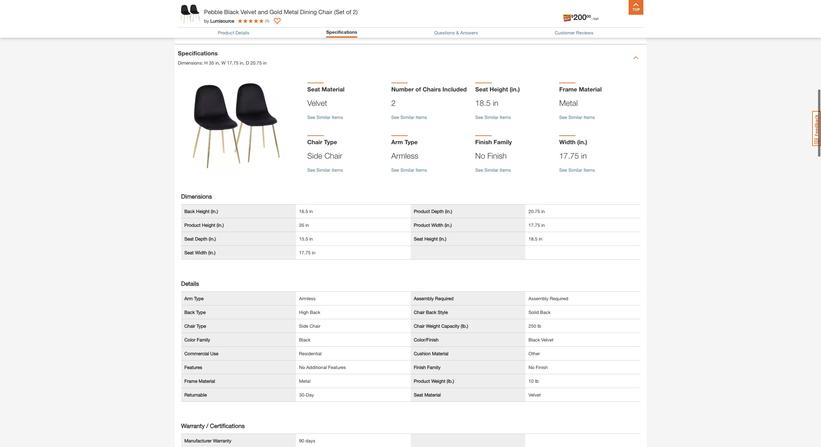 Task type: describe. For each thing, give the bounding box(es) containing it.
use
[[210, 351, 218, 356]]

back type
[[184, 309, 206, 315]]

capacity
[[441, 323, 460, 329]]

color/finish
[[414, 337, 439, 343]]

1 horizontal spatial frame
[[559, 86, 577, 93]]

1 vertical spatial no finish
[[529, 365, 548, 370]]

specifications dimensions: h 35 in , w 17.75 in , d 20.75 in
[[178, 50, 267, 66]]

250
[[529, 323, 536, 329]]

product for product weight (lb.)
[[414, 378, 430, 384]]

1 vertical spatial chair type
[[184, 323, 206, 329]]

customer
[[555, 30, 575, 35]]

product height (in.)
[[184, 222, 224, 228]]

30-
[[299, 392, 306, 398]]

see for side chair
[[307, 167, 315, 173]]

items for velvet
[[332, 115, 343, 120]]

(set
[[334, 8, 345, 15]]

0 vertical spatial metal
[[284, 8, 299, 15]]

16.5
[[299, 208, 308, 214]]

number of chairs included
[[391, 86, 467, 93]]

30-day
[[299, 392, 314, 398]]

residential
[[299, 351, 322, 356]]

weight for chair
[[426, 323, 440, 329]]

no additional features
[[299, 365, 346, 370]]

see for 18.5 in
[[475, 115, 483, 120]]

2 horizontal spatial no
[[529, 365, 535, 370]]

&
[[456, 30, 459, 35]]

pebble
[[204, 8, 223, 15]]

warranty / certifications
[[181, 422, 245, 429]]

by
[[204, 18, 209, 23]]

2 , from the left
[[243, 60, 245, 66]]

see similar items for armless
[[391, 167, 427, 173]]

0 vertical spatial arm
[[391, 138, 403, 146]]

1
[[266, 19, 268, 23]]

type for high back
[[196, 309, 206, 315]]

1 assembly required from the left
[[414, 296, 454, 301]]

solid back
[[529, 309, 551, 315]]

caret image
[[633, 55, 639, 60]]

gold
[[270, 8, 282, 15]]

customer reviews
[[555, 30, 593, 35]]

lumisource
[[210, 18, 234, 23]]

width (in.)
[[559, 138, 587, 146]]

solid
[[529, 309, 539, 315]]

cushion
[[414, 351, 431, 356]]

product image
[[188, 77, 284, 174]]

1 vertical spatial frame material
[[184, 378, 215, 384]]

high back
[[299, 309, 320, 315]]

1 , from the left
[[219, 60, 220, 66]]

0 vertical spatial arm type
[[391, 138, 418, 146]]

1 horizontal spatial 18.5
[[529, 236, 538, 242]]

days
[[306, 438, 315, 444]]

15.5
[[299, 236, 308, 242]]

0 horizontal spatial arm type
[[184, 296, 204, 301]]

0 vertical spatial width
[[559, 138, 576, 146]]

back up 'color'
[[184, 309, 195, 315]]

1 vertical spatial seat material
[[414, 392, 441, 398]]

0 vertical spatial family
[[494, 138, 512, 146]]

250 lb
[[529, 323, 541, 329]]

product depth (in.)
[[414, 208, 452, 214]]

1 horizontal spatial armless
[[391, 151, 418, 160]]

included
[[443, 86, 467, 93]]

back down dimensions
[[184, 208, 195, 214]]

see for 2
[[391, 115, 399, 120]]

1 features from the left
[[184, 365, 202, 370]]

see for metal
[[559, 115, 567, 120]]

similar for 2
[[401, 115, 415, 120]]

1 horizontal spatial 17.75 in
[[529, 222, 545, 228]]

0 horizontal spatial of
[[346, 8, 351, 15]]

style
[[438, 309, 448, 315]]

back height (in.)
[[184, 208, 218, 214]]

)
[[268, 19, 269, 23]]

1 vertical spatial frame
[[184, 378, 197, 384]]

1 horizontal spatial warranty
[[213, 438, 231, 444]]

0 horizontal spatial warranty
[[181, 422, 205, 429]]

other
[[529, 351, 540, 356]]

color
[[184, 337, 196, 343]]

20.75 in
[[529, 208, 545, 214]]

reviews
[[576, 30, 593, 35]]

1 horizontal spatial metal
[[299, 378, 311, 384]]

00
[[587, 14, 591, 19]]

see similar items for no finish
[[475, 167, 511, 173]]

0 vertical spatial seat height (in.)
[[475, 86, 520, 93]]

0 vertical spatial finish family
[[475, 138, 512, 146]]

by lumisource
[[204, 18, 234, 23]]

items for no finish
[[500, 167, 511, 173]]

pebble black velvet and gold metal dining chair (set of 2)
[[204, 8, 358, 15]]

commercial
[[184, 351, 209, 356]]

dining
[[300, 8, 317, 15]]

35 inside "specifications dimensions: h 35 in , w 17.75 in , d 20.75 in"
[[209, 60, 214, 66]]

35 in
[[299, 222, 309, 228]]

high
[[299, 309, 309, 315]]

product for product height (in.)
[[184, 222, 201, 228]]

dimensions:
[[178, 60, 203, 66]]

0 horizontal spatial 18.5 in
[[475, 98, 499, 108]]

1 horizontal spatial details
[[235, 30, 249, 35]]

0 vertical spatial seat material
[[307, 86, 345, 93]]

1 vertical spatial side
[[299, 323, 308, 329]]

1 vertical spatial (lb.)
[[447, 378, 454, 384]]

(
[[265, 19, 266, 23]]

1 vertical spatial 20.75
[[529, 208, 540, 214]]

d
[[246, 60, 249, 66]]

sponsored
[[571, 21, 595, 27]]

2 features from the left
[[328, 365, 346, 370]]

similar for armless
[[401, 167, 415, 173]]

0 vertical spatial (lb.)
[[461, 323, 468, 329]]

see similar items for 18.5 in
[[475, 115, 511, 120]]

see for 17.75 in
[[559, 167, 567, 173]]

display image
[[274, 18, 281, 25]]

manufacturer warranty
[[184, 438, 231, 444]]

$ 200 00
[[571, 12, 591, 22]]

similar for velvet
[[317, 115, 330, 120]]

17.75 down 15.5 in at the left
[[299, 250, 311, 255]]

0 horizontal spatial finish family
[[414, 365, 441, 370]]

depth for product
[[431, 208, 444, 214]]

10
[[529, 378, 534, 384]]

questions
[[434, 30, 455, 35]]

items for metal
[[584, 115, 595, 120]]

90
[[299, 438, 304, 444]]

chair back style
[[414, 309, 448, 315]]

and
[[258, 8, 268, 15]]

/
[[206, 422, 208, 429]]

0 vertical spatial frame material
[[559, 86, 602, 93]]

see for no finish
[[475, 167, 483, 173]]

color family
[[184, 337, 210, 343]]

see similar items for velvet
[[307, 115, 343, 120]]

similar for 18.5 in
[[485, 115, 499, 120]]

seat depth (in.)
[[184, 236, 216, 242]]

( 1 )
[[265, 19, 269, 23]]

items for armless
[[416, 167, 427, 173]]

manufacturer
[[184, 438, 212, 444]]

2 required from the left
[[550, 296, 568, 301]]

1 horizontal spatial 35
[[299, 222, 304, 228]]

1 horizontal spatial no
[[475, 151, 485, 160]]



Task type: locate. For each thing, give the bounding box(es) containing it.
height
[[490, 86, 508, 93], [196, 208, 210, 214], [202, 222, 215, 228], [425, 236, 438, 242]]

of left chairs
[[416, 86, 421, 93]]

0 horizontal spatial width
[[195, 250, 207, 255]]

2 horizontal spatial 17.75 in
[[559, 151, 587, 160]]

back right solid
[[540, 309, 551, 315]]

0 horizontal spatial 18.5
[[475, 98, 491, 108]]

16.5 in
[[299, 208, 313, 214]]

1 vertical spatial of
[[416, 86, 421, 93]]

depth up seat width (in.)
[[195, 236, 207, 242]]

90 days
[[299, 438, 315, 444]]

1 vertical spatial lb
[[535, 378, 539, 384]]

product down the cushion
[[414, 378, 430, 384]]

no
[[475, 151, 485, 160], [299, 365, 305, 370], [529, 365, 535, 370]]

frame material
[[559, 86, 602, 93], [184, 378, 215, 384]]

black
[[224, 8, 239, 15], [299, 337, 311, 343], [529, 337, 540, 343]]

1 vertical spatial finish family
[[414, 365, 441, 370]]

$
[[571, 14, 574, 19]]

1 vertical spatial specifications
[[178, 50, 218, 57]]

product down product depth (in.)
[[414, 222, 430, 228]]

1 vertical spatial 18.5 in
[[529, 236, 542, 242]]

0 horizontal spatial ,
[[219, 60, 220, 66]]

1 horizontal spatial chair type
[[307, 138, 337, 146]]

1 horizontal spatial features
[[328, 365, 346, 370]]

0 vertical spatial warranty
[[181, 422, 205, 429]]

features down commercial
[[184, 365, 202, 370]]

required up style
[[435, 296, 454, 301]]

feedback link image
[[812, 111, 821, 146]]

frame
[[559, 86, 577, 93], [184, 378, 197, 384]]

product for product width (in.)
[[414, 222, 430, 228]]

0 horizontal spatial no finish
[[475, 151, 507, 160]]

200
[[574, 12, 587, 22]]

velvet
[[241, 8, 256, 15], [307, 98, 327, 108], [541, 337, 554, 343], [529, 392, 541, 398]]

1 horizontal spatial depth
[[431, 208, 444, 214]]

1 vertical spatial warranty
[[213, 438, 231, 444]]

customer reviews button
[[555, 30, 593, 35], [555, 30, 593, 35]]

warranty left /
[[181, 422, 205, 429]]

black for black
[[299, 337, 311, 343]]

certifications
[[210, 422, 245, 429]]

day
[[306, 392, 314, 398]]

type for side chair
[[197, 323, 206, 329]]

black up lumisource
[[224, 8, 239, 15]]

product up product width (in.)
[[414, 208, 430, 214]]

/set
[[593, 16, 599, 21]]

finish family
[[475, 138, 512, 146], [414, 365, 441, 370]]

, left w
[[219, 60, 220, 66]]

1 vertical spatial arm
[[184, 296, 193, 301]]

answers
[[460, 30, 478, 35]]

2 horizontal spatial family
[[494, 138, 512, 146]]

side
[[307, 151, 322, 160], [299, 323, 308, 329]]

specifications button
[[326, 29, 357, 36], [326, 29, 357, 35]]

cushion material
[[414, 351, 449, 356]]

1 horizontal spatial family
[[427, 365, 441, 370]]

side chair
[[307, 151, 342, 160], [299, 323, 321, 329]]

0 horizontal spatial family
[[197, 337, 210, 343]]

17.75 in down width (in.) at right top
[[559, 151, 587, 160]]

1 assembly from the left
[[414, 296, 434, 301]]

35 right h
[[209, 60, 214, 66]]

1 vertical spatial 17.75 in
[[529, 222, 545, 228]]

1 horizontal spatial (lb.)
[[461, 323, 468, 329]]

lb right 250
[[538, 323, 541, 329]]

1 horizontal spatial width
[[431, 222, 443, 228]]

0 vertical spatial side chair
[[307, 151, 342, 160]]

assembly required up solid back
[[529, 296, 568, 301]]

specifications up dimensions:
[[178, 50, 218, 57]]

1 horizontal spatial black
[[299, 337, 311, 343]]

items for 2
[[416, 115, 427, 120]]

warranty
[[181, 422, 205, 429], [213, 438, 231, 444]]

width
[[559, 138, 576, 146], [431, 222, 443, 228], [195, 250, 207, 255]]

family
[[494, 138, 512, 146], [197, 337, 210, 343], [427, 365, 441, 370]]

0 horizontal spatial no
[[299, 365, 305, 370]]

required up solid back
[[550, 296, 568, 301]]

2 assembly required from the left
[[529, 296, 568, 301]]

width for seat width (in.)
[[195, 250, 207, 255]]

product for product details
[[218, 30, 234, 35]]

17.75 inside "specifications dimensions: h 35 in , w 17.75 in , d 20.75 in"
[[227, 60, 239, 66]]

1 horizontal spatial no finish
[[529, 365, 548, 370]]

0 vertical spatial of
[[346, 8, 351, 15]]

depth up product width (in.)
[[431, 208, 444, 214]]

of left 2)
[[346, 8, 351, 15]]

see similar items for metal
[[559, 115, 595, 120]]

0 horizontal spatial depth
[[195, 236, 207, 242]]

2 vertical spatial 17.75 in
[[299, 250, 316, 255]]

seat
[[307, 86, 320, 93], [475, 86, 488, 93], [184, 236, 194, 242], [414, 236, 423, 242], [184, 250, 194, 255], [414, 392, 423, 398]]

1 vertical spatial details
[[181, 280, 199, 287]]

width for product width (in.)
[[431, 222, 443, 228]]

1 vertical spatial depth
[[195, 236, 207, 242]]

1 vertical spatial armless
[[299, 296, 316, 301]]

dimensions
[[181, 193, 212, 200]]

required
[[435, 296, 454, 301], [550, 296, 568, 301]]

2 assembly from the left
[[529, 296, 549, 301]]

lb for 10 lb
[[535, 378, 539, 384]]

specifications inside "specifications dimensions: h 35 in , w 17.75 in , d 20.75 in"
[[178, 50, 218, 57]]

chairs
[[423, 86, 441, 93]]

seat material
[[307, 86, 345, 93], [414, 392, 441, 398]]

lb for 250 lb
[[538, 323, 541, 329]]

assembly
[[414, 296, 434, 301], [529, 296, 549, 301]]

0 horizontal spatial chair type
[[184, 323, 206, 329]]

similar for no finish
[[485, 167, 499, 173]]

w
[[221, 60, 226, 66]]

17.75 down 20.75 in
[[529, 222, 540, 228]]

15.5 in
[[299, 236, 313, 242]]

0 vertical spatial frame
[[559, 86, 577, 93]]

black velvet
[[529, 337, 554, 343]]

, left d
[[243, 60, 245, 66]]

1 horizontal spatial arm type
[[391, 138, 418, 146]]

1 required from the left
[[435, 296, 454, 301]]

see
[[307, 115, 315, 120], [391, 115, 399, 120], [475, 115, 483, 120], [559, 115, 567, 120], [307, 167, 315, 173], [391, 167, 399, 173], [475, 167, 483, 173], [559, 167, 567, 173]]

0 vertical spatial depth
[[431, 208, 444, 214]]

returnable
[[184, 392, 207, 398]]

black up other
[[529, 337, 540, 343]]

17.75 down width (in.) at right top
[[559, 151, 579, 160]]

type
[[324, 138, 337, 146], [405, 138, 418, 146], [194, 296, 204, 301], [196, 309, 206, 315], [197, 323, 206, 329]]

2 horizontal spatial metal
[[559, 98, 578, 108]]

,
[[219, 60, 220, 66], [243, 60, 245, 66]]

chair weight capacity (lb.)
[[414, 323, 468, 329]]

0 vertical spatial armless
[[391, 151, 418, 160]]

1 horizontal spatial ,
[[243, 60, 245, 66]]

product width (in.)
[[414, 222, 452, 228]]

back for high back
[[310, 309, 320, 315]]

chair
[[319, 8, 333, 15], [307, 138, 322, 146], [325, 151, 342, 160], [414, 309, 425, 315], [184, 323, 195, 329], [310, 323, 321, 329], [414, 323, 425, 329]]

0 horizontal spatial 35
[[209, 60, 214, 66]]

0 horizontal spatial 17.75 in
[[299, 250, 316, 255]]

assembly required up chair back style
[[414, 296, 454, 301]]

warranty down certifications
[[213, 438, 231, 444]]

armless
[[391, 151, 418, 160], [299, 296, 316, 301]]

product image image
[[180, 3, 201, 25]]

0 vertical spatial weight
[[426, 323, 440, 329]]

see similar items
[[307, 115, 343, 120], [391, 115, 427, 120], [475, 115, 511, 120], [559, 115, 595, 120], [307, 167, 343, 173], [391, 167, 427, 173], [475, 167, 511, 173], [559, 167, 595, 173]]

17.75 in down 20.75 in
[[529, 222, 545, 228]]

1 horizontal spatial 18.5 in
[[529, 236, 542, 242]]

specifications down the "(set"
[[326, 29, 357, 35]]

1 vertical spatial weight
[[431, 378, 446, 384]]

1 horizontal spatial required
[[550, 296, 568, 301]]

back for solid back
[[540, 309, 551, 315]]

1 vertical spatial arm type
[[184, 296, 204, 301]]

0 vertical spatial 17.75 in
[[559, 151, 587, 160]]

1 horizontal spatial finish family
[[475, 138, 512, 146]]

assembly up solid back
[[529, 296, 549, 301]]

0 horizontal spatial required
[[435, 296, 454, 301]]

black for black velvet
[[529, 337, 540, 343]]

product for product depth (in.)
[[414, 208, 430, 214]]

0 vertical spatial side
[[307, 151, 322, 160]]

10 lb
[[529, 378, 539, 384]]

1 vertical spatial side chair
[[299, 323, 321, 329]]

0 horizontal spatial details
[[181, 280, 199, 287]]

product weight (lb.)
[[414, 378, 454, 384]]

20.75
[[250, 60, 262, 66], [529, 208, 540, 214]]

items for 17.75 in
[[584, 167, 595, 173]]

specifications for specifications dimensions: h 35 in , w 17.75 in , d 20.75 in
[[178, 50, 218, 57]]

see similar items for 17.75 in
[[559, 167, 595, 173]]

0 horizontal spatial armless
[[299, 296, 316, 301]]

type for armless
[[194, 296, 204, 301]]

1 vertical spatial 18.5
[[529, 236, 538, 242]]

product
[[218, 30, 234, 35], [414, 208, 430, 214], [184, 222, 201, 228], [414, 222, 430, 228], [414, 378, 430, 384]]

questions & answers
[[434, 30, 478, 35]]

2 vertical spatial family
[[427, 365, 441, 370]]

product details
[[218, 30, 249, 35]]

1 horizontal spatial 20.75
[[529, 208, 540, 214]]

additional
[[306, 365, 327, 370]]

items for side chair
[[332, 167, 343, 173]]

0 vertical spatial no finish
[[475, 151, 507, 160]]

arm type
[[391, 138, 418, 146], [184, 296, 204, 301]]

20.75 inside "specifications dimensions: h 35 in , w 17.75 in , d 20.75 in"
[[250, 60, 262, 66]]

17.75 in down 15.5 in at the left
[[299, 250, 316, 255]]

0 horizontal spatial specifications
[[178, 50, 218, 57]]

assembly up chair back style
[[414, 296, 434, 301]]

weight down chair back style
[[426, 323, 440, 329]]

back left style
[[426, 309, 437, 315]]

0 horizontal spatial assembly required
[[414, 296, 454, 301]]

weight
[[426, 323, 440, 329], [431, 378, 446, 384]]

similar
[[317, 115, 330, 120], [401, 115, 415, 120], [485, 115, 499, 120], [569, 115, 583, 120], [317, 167, 330, 173], [401, 167, 415, 173], [485, 167, 499, 173], [569, 167, 583, 173]]

2 vertical spatial metal
[[299, 378, 311, 384]]

specifications for specifications
[[326, 29, 357, 35]]

1 vertical spatial seat height (in.)
[[414, 236, 446, 242]]

0 horizontal spatial (lb.)
[[447, 378, 454, 384]]

0 horizontal spatial assembly
[[414, 296, 434, 301]]

weight down cushion material
[[431, 378, 446, 384]]

in
[[215, 60, 219, 66], [240, 60, 243, 66], [263, 60, 267, 66], [493, 98, 499, 108], [581, 151, 587, 160], [309, 208, 313, 214], [541, 208, 545, 214], [306, 222, 309, 228], [541, 222, 545, 228], [309, 236, 313, 242], [539, 236, 542, 242], [312, 250, 316, 255]]

features
[[184, 365, 202, 370], [328, 365, 346, 370]]

top button
[[629, 0, 643, 15]]

0 horizontal spatial arm
[[184, 296, 193, 301]]

black up residential in the left of the page
[[299, 337, 311, 343]]

0 horizontal spatial 20.75
[[250, 60, 262, 66]]

see similar items for 2
[[391, 115, 427, 120]]

17.75 right w
[[227, 60, 239, 66]]

weight for product
[[431, 378, 446, 384]]

chair type
[[307, 138, 337, 146], [184, 323, 206, 329]]

0 horizontal spatial black
[[224, 8, 239, 15]]

0 vertical spatial 18.5
[[475, 98, 491, 108]]

seat width (in.)
[[184, 250, 216, 255]]

similar for metal
[[569, 115, 583, 120]]

commercial use
[[184, 351, 218, 356]]

35 down 16.5
[[299, 222, 304, 228]]

depth
[[431, 208, 444, 214], [195, 236, 207, 242]]

0 vertical spatial 18.5 in
[[475, 98, 499, 108]]

number
[[391, 86, 414, 93]]

similar for 17.75 in
[[569, 167, 583, 173]]

1 vertical spatial metal
[[559, 98, 578, 108]]

2
[[391, 98, 396, 108]]

back for chair back style
[[426, 309, 437, 315]]

back right high
[[310, 309, 320, 315]]

h
[[204, 60, 208, 66]]

see similar items for side chair
[[307, 167, 343, 173]]

seat height (in.)
[[475, 86, 520, 93], [414, 236, 446, 242]]

lb right '10' at the bottom right of page
[[535, 378, 539, 384]]

product details button
[[218, 30, 249, 35], [218, 30, 249, 35]]

product up seat depth (in.)
[[184, 222, 201, 228]]

metal
[[284, 8, 299, 15], [559, 98, 578, 108], [299, 378, 311, 384]]

items for 18.5 in
[[500, 115, 511, 120]]

1 vertical spatial family
[[197, 337, 210, 343]]

features right additional
[[328, 365, 346, 370]]

depth for seat
[[195, 236, 207, 242]]

18.5 in
[[475, 98, 499, 108], [529, 236, 542, 242]]

see for velvet
[[307, 115, 315, 120]]

1 horizontal spatial assembly required
[[529, 296, 568, 301]]

0 horizontal spatial frame material
[[184, 378, 215, 384]]

1 horizontal spatial assembly
[[529, 296, 549, 301]]

product down lumisource
[[218, 30, 234, 35]]

0 vertical spatial specifications
[[326, 29, 357, 35]]

0 horizontal spatial seat material
[[307, 86, 345, 93]]

2)
[[353, 8, 358, 15]]

similar for side chair
[[317, 167, 330, 173]]

35
[[209, 60, 214, 66], [299, 222, 304, 228]]

1 horizontal spatial seat height (in.)
[[475, 86, 520, 93]]

see for armless
[[391, 167, 399, 173]]



Task type: vqa. For each thing, say whether or not it's contained in the screenshot.


